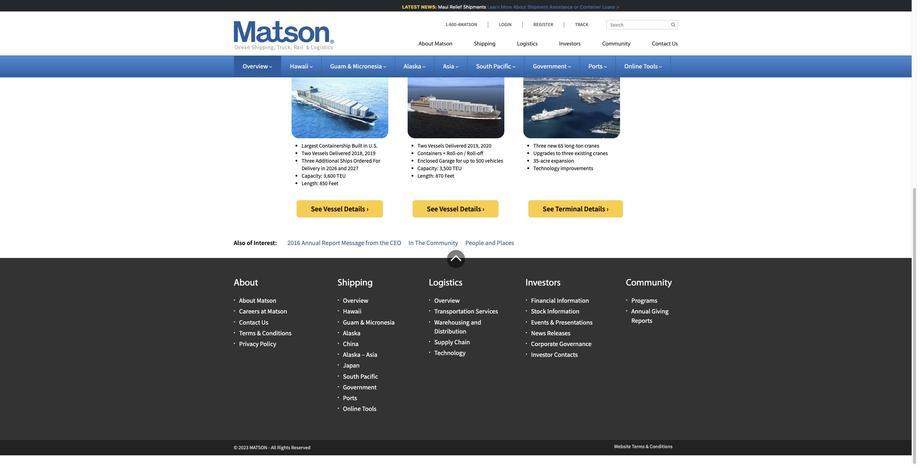 Task type: vqa. For each thing, say whether or not it's contained in the screenshot.
rightmost AS
no



Task type: describe. For each thing, give the bounding box(es) containing it.
existing
[[575, 150, 592, 157]]

supply chain link
[[434, 338, 470, 346]]

website
[[614, 443, 631, 450]]

‐
[[268, 444, 270, 451]]

1 horizontal spatial in
[[363, 142, 368, 149]]

1 horizontal spatial ports
[[589, 62, 603, 70]]

delivered inside the two vessels delivered 2019, 2020 containers + roll-on / roll-off enclosed garage for up to 500 vehicles capacity: 3,500 teu length: 870 feet
[[445, 142, 467, 149]]

investor
[[531, 351, 553, 359]]

length: inside largest containership built in u.s. two vessels delivered 2018, 2019 three additional ships ordered for delivery in 2026 and 2027 capacity: 3,600 teu length: 850 feet
[[302, 180, 319, 187]]

800-
[[449, 22, 458, 28]]

honolulu terminal
[[540, 44, 603, 54]]

community inside footer
[[626, 278, 672, 288]]

& inside financial information stock information events & presentations news releases corporate governance investor contacts
[[550, 318, 554, 326]]

register
[[534, 22, 553, 28]]

850
[[320, 180, 328, 187]]

asia inside overview hawaii guam & micronesia alaska china alaska – asia japan south pacific government ports online tools
[[366, 351, 377, 359]]

ceo
[[390, 239, 401, 247]]

guam & micronesia link for 'alaska' link related to asia link
[[330, 62, 386, 70]]

three new 65 long-ton cranes upgrades to three existing cranes 35-acre expansion technology improvements
[[534, 142, 608, 172]]

guam inside overview hawaii guam & micronesia alaska china alaska – asia japan south pacific government ports online tools
[[343, 318, 359, 326]]

2018,
[[352, 150, 364, 157]]

built
[[352, 142, 362, 149]]

capacity: inside largest containership built in u.s. two vessels delivered 2018, 2019 three additional ships ordered for delivery in 2026 and 2027 capacity: 3,600 teu length: 850 feet
[[302, 172, 323, 179]]

assistance
[[548, 4, 572, 10]]

more
[[500, 4, 511, 10]]

terms inside about matson careers at matson contact us terms & conditions privacy policy
[[239, 329, 256, 337]]

privacy
[[239, 340, 259, 348]]

logistics link
[[506, 38, 549, 52]]

Search search field
[[606, 20, 678, 29]]

0 vertical spatial alaska
[[404, 62, 421, 70]]

capacity: inside the two vessels delivered 2019, 2020 containers + roll-on / roll-off enclosed garage for up to 500 vehicles capacity: 3,500 teu length: 870 feet
[[418, 165, 438, 172]]

0 vertical spatial online tools link
[[625, 62, 662, 70]]

1 vertical spatial alaska
[[343, 329, 361, 337]]

government inside overview hawaii guam & micronesia alaska china alaska – asia japan south pacific government ports online tools
[[343, 383, 377, 391]]

additional
[[316, 157, 339, 164]]

2 horizontal spatial and
[[485, 239, 496, 247]]

annual for giving
[[632, 307, 651, 316]]

off
[[477, 150, 483, 157]]

hawaii link for overview 'link' to the left
[[290, 62, 313, 70]]

ports inside overview hawaii guam & micronesia alaska china alaska – asia japan south pacific government ports online tools
[[343, 394, 357, 402]]

and inside overview transportation services warehousing and distribution supply chain technology
[[471, 318, 481, 326]]

website terms & conditions link
[[614, 443, 673, 450]]

details for aloha class
[[344, 204, 365, 213]]

investors link
[[549, 38, 592, 52]]

places
[[497, 239, 514, 247]]

1 horizontal spatial government
[[533, 62, 567, 70]]

logistics inside footer
[[429, 278, 463, 288]]

footer containing about
[[0, 250, 912, 455]]

financial information link
[[531, 296, 589, 305]]

learn more about shipment assistance or container loans > link
[[486, 4, 618, 10]]

transportation services link
[[434, 307, 498, 316]]

news releases link
[[531, 329, 571, 337]]

0 vertical spatial south pacific link
[[476, 62, 516, 70]]

from
[[366, 239, 379, 247]]

in
[[409, 239, 414, 247]]

loans
[[601, 4, 614, 10]]

0 vertical spatial contact us link
[[641, 38, 678, 52]]

people
[[465, 239, 484, 247]]

annual giving reports link
[[632, 307, 669, 325]]

overview hawaii guam & micronesia alaska china alaska – asia japan south pacific government ports online tools
[[343, 296, 395, 413]]

programs link
[[632, 296, 658, 305]]

› for aloha class
[[367, 204, 369, 213]]

guam & micronesia link for 'alaska' link related to the china link
[[343, 318, 395, 326]]

track
[[575, 22, 589, 28]]

delivered inside largest containership built in u.s. two vessels delivered 2018, 2019 three additional ships ordered for delivery in 2026 and 2027 capacity: 3,600 teu length: 850 feet
[[329, 150, 351, 157]]

1 horizontal spatial government link
[[533, 62, 571, 70]]

technology inside three new 65 long-ton cranes upgrades to three existing cranes 35-acre expansion technology improvements
[[534, 165, 560, 172]]

aloha class
[[321, 44, 359, 54]]

0 vertical spatial cranes
[[585, 142, 600, 149]]

or
[[573, 4, 577, 10]]

upgrades
[[534, 150, 555, 157]]

0 vertical spatial micronesia
[[353, 62, 382, 70]]

in the community
[[409, 239, 458, 247]]

vehicles
[[485, 157, 503, 164]]

conditions inside about matson careers at matson contact us terms & conditions privacy policy
[[262, 329, 292, 337]]

0 horizontal spatial south pacific link
[[343, 372, 378, 380]]

three
[[562, 150, 574, 157]]

report
[[322, 239, 340, 247]]

class for aloha class
[[342, 44, 359, 54]]

stock
[[531, 307, 546, 316]]

largest containership built in u.s. two vessels delivered 2018, 2019 three additional ships ordered for delivery in 2026 and 2027 capacity: 3,600 teu length: 850 feet
[[302, 142, 380, 187]]

search image
[[671, 22, 676, 27]]

careers
[[239, 307, 260, 316]]

logistics inside 'top menu' navigation
[[517, 41, 538, 47]]

warehousing and distribution link
[[434, 318, 481, 335]]

alaska link for the china link
[[343, 329, 361, 337]]

2 vertical spatial matson
[[268, 307, 287, 316]]

2027
[[348, 165, 359, 172]]

& down aloha class
[[348, 62, 352, 70]]

see for kanaloa class
[[427, 204, 438, 213]]

programs
[[632, 296, 658, 305]]

see terminal details ›
[[543, 204, 609, 213]]

container
[[579, 4, 600, 10]]

1 vertical spatial conditions
[[650, 443, 673, 450]]

top menu navigation
[[419, 38, 678, 52]]

register link
[[523, 22, 564, 28]]

ton
[[576, 142, 584, 149]]

alaska link for asia link
[[404, 62, 426, 70]]

0 vertical spatial ports link
[[589, 62, 607, 70]]

2026
[[326, 165, 337, 172]]

65
[[558, 142, 564, 149]]

releases
[[547, 329, 571, 337]]

1 horizontal spatial online
[[625, 62, 642, 70]]

on
[[457, 150, 463, 157]]

long-
[[565, 142, 576, 149]]

1 horizontal spatial tools
[[644, 62, 658, 70]]

overview link for shipping
[[343, 296, 368, 305]]

1 vertical spatial terms
[[632, 443, 645, 450]]

containership
[[319, 142, 351, 149]]

honolulu
[[540, 44, 572, 54]]

matson for about matson
[[435, 41, 453, 47]]

details for honolulu terminal
[[584, 204, 605, 213]]

>
[[615, 4, 618, 10]]

0 vertical spatial asia
[[443, 62, 454, 70]]

4matson
[[458, 22, 477, 28]]

1 vertical spatial ports link
[[343, 394, 357, 402]]

latest
[[401, 4, 419, 10]]

kanaloa
[[433, 44, 460, 54]]

1 vertical spatial contact us link
[[239, 318, 268, 326]]

vessel for aloha
[[324, 204, 343, 213]]

giving
[[652, 307, 669, 316]]

login link
[[488, 22, 523, 28]]

two inside the two vessels delivered 2019, 2020 containers + roll-on / roll-off enclosed garage for up to 500 vehicles capacity: 3,500 teu length: 870 feet
[[418, 142, 427, 149]]

1-800-4matson
[[445, 22, 477, 28]]

blue matson logo with ocean, shipping, truck, rail and logistics written beneath it. image
[[234, 21, 334, 51]]

& inside about matson careers at matson contact us terms & conditions privacy policy
[[257, 329, 261, 337]]

enclosed
[[418, 157, 438, 164]]

teu inside largest containership built in u.s. two vessels delivered 2018, 2019 three additional ships ordered for delivery in 2026 and 2027 capacity: 3,600 teu length: 850 feet
[[337, 172, 346, 179]]

1 vertical spatial information
[[548, 307, 580, 316]]

1 vertical spatial government link
[[343, 383, 377, 391]]

china
[[343, 340, 359, 348]]

0 horizontal spatial in
[[321, 165, 325, 172]]

0 vertical spatial hawaii
[[290, 62, 308, 70]]

community link
[[592, 38, 641, 52]]

largest
[[302, 142, 318, 149]]

honolulu terminal link
[[540, 44, 603, 54]]

aloha image
[[292, 62, 388, 138]]

pacific inside overview hawaii guam & micronesia alaska china alaska – asia japan south pacific government ports online tools
[[361, 372, 378, 380]]

teu inside the two vessels delivered 2019, 2020 containers + roll-on / roll-off enclosed garage for up to 500 vehicles capacity: 3,500 teu length: 870 feet
[[453, 165, 462, 172]]

hawaii link for shipping overview 'link'
[[343, 307, 362, 316]]

see vessel details › link for aloha
[[297, 200, 383, 218]]

services
[[476, 307, 498, 316]]

events
[[531, 318, 549, 326]]

0 vertical spatial guam
[[330, 62, 346, 70]]

technology inside overview transportation services warehousing and distribution supply chain technology
[[434, 349, 466, 357]]

matson containership entering port of honolulu. image
[[524, 62, 620, 138]]

overview for overview hawaii guam & micronesia alaska china alaska – asia japan south pacific government ports online tools
[[343, 296, 368, 305]]

© 2023 matson ‐ all rights reserved
[[234, 444, 311, 451]]

micronesia inside overview hawaii guam & micronesia alaska china alaska – asia japan south pacific government ports online tools
[[366, 318, 395, 326]]

expansion
[[551, 157, 574, 164]]

shipping link
[[463, 38, 506, 52]]

chain
[[455, 338, 470, 346]]

870
[[436, 172, 444, 179]]

transportation
[[434, 307, 475, 316]]

overview for overview
[[243, 62, 268, 70]]

1 vertical spatial online tools link
[[343, 405, 377, 413]]

2020
[[481, 142, 492, 149]]



Task type: locate. For each thing, give the bounding box(es) containing it.
overview inside overview hawaii guam & micronesia alaska china alaska – asia japan south pacific government ports online tools
[[343, 296, 368, 305]]

0 horizontal spatial pacific
[[361, 372, 378, 380]]

two inside largest containership built in u.s. two vessels delivered 2018, 2019 three additional ships ordered for delivery in 2026 and 2027 capacity: 3,600 teu length: 850 feet
[[302, 150, 311, 157]]

length: left 850
[[302, 180, 319, 187]]

1 vertical spatial to
[[470, 157, 475, 164]]

3 details from the left
[[584, 204, 605, 213]]

vessel down 850
[[324, 204, 343, 213]]

0 vertical spatial information
[[557, 296, 589, 305]]

guam down the 'aloha class' link
[[330, 62, 346, 70]]

see left the terminal
[[543, 204, 554, 213]]

0 vertical spatial government link
[[533, 62, 571, 70]]

containers
[[418, 150, 442, 157]]

hawaii down blue matson logo with ocean, shipping, truck, rail and logistics written beneath it.
[[290, 62, 308, 70]]

government down japan link at the left
[[343, 383, 377, 391]]

online
[[625, 62, 642, 70], [343, 405, 361, 413]]

about matson link for shipping link
[[419, 38, 463, 52]]

matson inside 'top menu' navigation
[[435, 41, 453, 47]]

see vessel details › link for kanaloa
[[413, 200, 499, 218]]

vessels inside the two vessels delivered 2019, 2020 containers + roll-on / roll-off enclosed garage for up to 500 vehicles capacity: 3,500 teu length: 870 feet
[[428, 142, 444, 149]]

micronesia
[[353, 62, 382, 70], [366, 318, 395, 326]]

0 horizontal spatial about matson link
[[239, 296, 276, 305]]

about inside about matson link
[[419, 41, 434, 47]]

pacific
[[494, 62, 511, 70], [361, 372, 378, 380]]

roll- right the "/"
[[467, 150, 477, 157]]

& up news releases link
[[550, 318, 554, 326]]

alaska up japan link at the left
[[343, 351, 361, 359]]

vessels up additional
[[312, 150, 328, 157]]

2 horizontal spatial ›
[[607, 204, 609, 213]]

see for aloha class
[[311, 204, 322, 213]]

vessel
[[324, 204, 343, 213], [440, 204, 459, 213]]

see vessel details › for aloha
[[311, 204, 369, 213]]

0 horizontal spatial alaska link
[[343, 329, 361, 337]]

terminal
[[556, 204, 583, 213]]

None search field
[[606, 20, 678, 29]]

2 vessel from the left
[[440, 204, 459, 213]]

japan
[[343, 361, 360, 370]]

three up delivery
[[302, 157, 315, 164]]

asia right –
[[366, 351, 377, 359]]

details up message
[[344, 204, 365, 213]]

to right the up
[[470, 157, 475, 164]]

0 vertical spatial us
[[672, 41, 678, 47]]

asia link
[[443, 62, 459, 70]]

south
[[476, 62, 492, 70], [343, 372, 359, 380]]

annual up the reports
[[632, 307, 651, 316]]

1 roll- from the left
[[447, 150, 457, 157]]

community inside 'top menu' navigation
[[602, 41, 631, 47]]

2016 annual report message from the ceo
[[288, 239, 401, 247]]

learn
[[486, 4, 498, 10]]

2 vertical spatial alaska
[[343, 351, 361, 359]]

cranes right existing
[[593, 150, 608, 157]]

1 vertical spatial technology
[[434, 349, 466, 357]]

2 horizontal spatial overview link
[[434, 296, 460, 305]]

0 horizontal spatial see vessel details ›
[[311, 204, 369, 213]]

0 horizontal spatial vessels
[[312, 150, 328, 157]]

1 horizontal spatial and
[[471, 318, 481, 326]]

overview
[[243, 62, 268, 70], [343, 296, 368, 305], [434, 296, 460, 305]]

south pacific link
[[476, 62, 516, 70], [343, 372, 378, 380]]

alaska up the china link
[[343, 329, 361, 337]]

0 horizontal spatial and
[[338, 165, 347, 172]]

1 horizontal spatial conditions
[[650, 443, 673, 450]]

0 horizontal spatial ports
[[343, 394, 357, 402]]

asia
[[443, 62, 454, 70], [366, 351, 377, 359]]

ports link down terminal
[[589, 62, 607, 70]]

overview for overview transportation services warehousing and distribution supply chain technology
[[434, 296, 460, 305]]

& right website
[[646, 443, 649, 450]]

aloha class link
[[321, 44, 359, 54]]

feet inside the two vessels delivered 2019, 2020 containers + roll-on / roll-off enclosed garage for up to 500 vehicles capacity: 3,500 teu length: 870 feet
[[445, 172, 454, 179]]

& inside overview hawaii guam & micronesia alaska china alaska – asia japan south pacific government ports online tools
[[360, 318, 364, 326]]

two up containers
[[418, 142, 427, 149]]

details right the terminal
[[584, 204, 605, 213]]

0 horizontal spatial see vessel details › link
[[297, 200, 383, 218]]

1 horizontal spatial see vessel details › link
[[413, 200, 499, 218]]

0 horizontal spatial technology
[[434, 349, 466, 357]]

vessel for kanaloa
[[440, 204, 459, 213]]

three inside three new 65 long-ton cranes upgrades to three existing cranes 35-acre expansion technology improvements
[[534, 142, 547, 149]]

teu right 3,600
[[337, 172, 346, 179]]

0 vertical spatial matson
[[435, 41, 453, 47]]

about inside about matson careers at matson contact us terms & conditions privacy policy
[[239, 296, 255, 305]]

contact us link down search icon
[[641, 38, 678, 52]]

1 horizontal spatial south pacific link
[[476, 62, 516, 70]]

hawaii link down blue matson logo with ocean, shipping, truck, rail and logistics written beneath it.
[[290, 62, 313, 70]]

annual for report
[[302, 239, 321, 247]]

shipping inside footer
[[338, 278, 373, 288]]

1 details from the left
[[344, 204, 365, 213]]

/
[[464, 150, 466, 157]]

maui
[[437, 4, 447, 10]]

in left u.s.
[[363, 142, 368, 149]]

and left places at the right of page
[[485, 239, 496, 247]]

community down "search" search field
[[602, 41, 631, 47]]

0 horizontal spatial hawaii
[[290, 62, 308, 70]]

footer
[[0, 250, 912, 455]]

2016 annual report message from the ceo link
[[288, 239, 401, 247]]

online tools link
[[625, 62, 662, 70], [343, 405, 377, 413]]

capacity: down enclosed
[[418, 165, 438, 172]]

south inside overview hawaii guam & micronesia alaska china alaska – asia japan south pacific government ports online tools
[[343, 372, 359, 380]]

1 horizontal spatial us
[[672, 41, 678, 47]]

0 vertical spatial vessels
[[428, 142, 444, 149]]

two
[[418, 142, 427, 149], [302, 150, 311, 157]]

website terms & conditions
[[614, 443, 673, 450]]

2 roll- from the left
[[467, 150, 477, 157]]

rights
[[277, 444, 290, 451]]

0 horizontal spatial delivered
[[329, 150, 351, 157]]

south pacific link down shipping link
[[476, 62, 516, 70]]

government link down japan link at the left
[[343, 383, 377, 391]]

0 vertical spatial pacific
[[494, 62, 511, 70]]

careers at matson link
[[239, 307, 287, 316]]

two vessels delivered 2019, 2020 containers + roll-on / roll-off enclosed garage for up to 500 vehicles capacity: 3,500 teu length: 870 feet
[[418, 142, 503, 179]]

1 horizontal spatial delivered
[[445, 142, 467, 149]]

contact us link
[[641, 38, 678, 52], [239, 318, 268, 326]]

technology down acre
[[534, 165, 560, 172]]

0 horizontal spatial feet
[[329, 180, 338, 187]]

0 horizontal spatial asia
[[366, 351, 377, 359]]

1 horizontal spatial terms
[[632, 443, 645, 450]]

› for kanaloa class
[[483, 204, 485, 213]]

feet
[[445, 172, 454, 179], [329, 180, 338, 187]]

delivered up the "on"
[[445, 142, 467, 149]]

0 horizontal spatial shipping
[[338, 278, 373, 288]]

south pacific
[[476, 62, 511, 70]]

matson down the 1-
[[435, 41, 453, 47]]

financial information stock information events & presentations news releases corporate governance investor contacts
[[531, 296, 593, 359]]

privacy policy link
[[239, 340, 276, 348]]

1 horizontal spatial overview
[[343, 296, 368, 305]]

to inside three new 65 long-ton cranes upgrades to three existing cranes 35-acre expansion technology improvements
[[556, 150, 561, 157]]

0 vertical spatial capacity:
[[418, 165, 438, 172]]

about matson link up careers at matson link on the bottom left of the page
[[239, 296, 276, 305]]

0 vertical spatial terms
[[239, 329, 256, 337]]

and down ships
[[338, 165, 347, 172]]

hawaii link
[[290, 62, 313, 70], [343, 307, 362, 316]]

contact inside 'top menu' navigation
[[652, 41, 671, 47]]

south down shipping link
[[476, 62, 492, 70]]

0 vertical spatial south
[[476, 62, 492, 70]]

1 vertical spatial matson
[[257, 296, 276, 305]]

investors inside footer
[[526, 278, 561, 288]]

contact down careers
[[239, 318, 260, 326]]

1 horizontal spatial see
[[427, 204, 438, 213]]

three up upgrades
[[534, 142, 547, 149]]

0 horizontal spatial south
[[343, 372, 359, 380]]

pacific down –
[[361, 372, 378, 380]]

3 › from the left
[[607, 204, 609, 213]]

community up programs
[[626, 278, 672, 288]]

2016
[[288, 239, 300, 247]]

1 vertical spatial cranes
[[593, 150, 608, 157]]

1 horizontal spatial contact
[[652, 41, 671, 47]]

1 horizontal spatial two
[[418, 142, 427, 149]]

length: left 870
[[418, 172, 435, 179]]

0 horizontal spatial terms
[[239, 329, 256, 337]]

annual right "2016"
[[302, 239, 321, 247]]

terms up privacy
[[239, 329, 256, 337]]

3,600
[[324, 172, 336, 179]]

garage
[[439, 157, 455, 164]]

matson
[[435, 41, 453, 47], [257, 296, 276, 305], [268, 307, 287, 316]]

guam & micronesia link up the china link
[[343, 318, 395, 326]]

1 see vessel details › link from the left
[[297, 200, 383, 218]]

alaska down 'about matson' at top left
[[404, 62, 421, 70]]

see vessel details › link
[[297, 200, 383, 218], [413, 200, 499, 218]]

information up the 'stock information' link
[[557, 296, 589, 305]]

1 horizontal spatial annual
[[632, 307, 651, 316]]

to
[[556, 150, 561, 157], [470, 157, 475, 164]]

contact inside about matson careers at matson contact us terms & conditions privacy policy
[[239, 318, 260, 326]]

2 details from the left
[[460, 204, 481, 213]]

1 horizontal spatial to
[[556, 150, 561, 157]]

class right kanaloa
[[462, 44, 479, 54]]

the
[[380, 239, 389, 247]]

see vessel details › for kanaloa
[[427, 204, 485, 213]]

terms right website
[[632, 443, 645, 450]]

alaska – asia link
[[343, 351, 377, 359]]

about matson careers at matson contact us terms & conditions privacy policy
[[239, 296, 292, 348]]

& up the privacy policy "link" on the left bottom of page
[[257, 329, 261, 337]]

guam & micronesia link down aloha class
[[330, 62, 386, 70]]

backtop image
[[447, 250, 465, 268]]

to down '65'
[[556, 150, 561, 157]]

three
[[534, 142, 547, 149], [302, 157, 315, 164]]

overview link for logistics
[[434, 296, 460, 305]]

south down japan
[[343, 372, 359, 380]]

0 vertical spatial logistics
[[517, 41, 538, 47]]

2 vertical spatial and
[[471, 318, 481, 326]]

1 horizontal spatial contact us link
[[641, 38, 678, 52]]

programs annual giving reports
[[632, 296, 669, 325]]

delivered down containership
[[329, 150, 351, 157]]

and inside largest containership built in u.s. two vessels delivered 2018, 2019 three additional ships ordered for delivery in 2026 and 2027 capacity: 3,600 teu length: 850 feet
[[338, 165, 347, 172]]

0 horizontal spatial two
[[302, 150, 311, 157]]

government link down honolulu
[[533, 62, 571, 70]]

see down 850
[[311, 204, 322, 213]]

1 vertical spatial micronesia
[[366, 318, 395, 326]]

teu
[[453, 165, 462, 172], [337, 172, 346, 179]]

contact us
[[652, 41, 678, 47]]

see
[[311, 204, 322, 213], [427, 204, 438, 213], [543, 204, 554, 213]]

cranes up existing
[[585, 142, 600, 149]]

see for honolulu terminal
[[543, 204, 554, 213]]

in left 2026
[[321, 165, 325, 172]]

1 see vessel details › from the left
[[311, 204, 369, 213]]

capacity:
[[418, 165, 438, 172], [302, 172, 323, 179]]

0 horizontal spatial three
[[302, 157, 315, 164]]

feet down 3,500
[[445, 172, 454, 179]]

investors inside 'top menu' navigation
[[559, 41, 581, 47]]

hawaii inside overview hawaii guam & micronesia alaska china alaska – asia japan south pacific government ports online tools
[[343, 307, 362, 316]]

1 horizontal spatial logistics
[[517, 41, 538, 47]]

0 vertical spatial guam & micronesia link
[[330, 62, 386, 70]]

hawaii link up 'china'
[[343, 307, 362, 316]]

for
[[456, 157, 462, 164]]

about matson link down the 1-
[[419, 38, 463, 52]]

warehousing
[[434, 318, 470, 326]]

in
[[363, 142, 368, 149], [321, 165, 325, 172]]

1 horizontal spatial asia
[[443, 62, 454, 70]]

2 see from the left
[[427, 204, 438, 213]]

length:
[[418, 172, 435, 179], [302, 180, 319, 187]]

matson right at
[[268, 307, 287, 316]]

reserved
[[291, 444, 311, 451]]

ships
[[340, 157, 352, 164]]

about for about matson careers at matson contact us terms & conditions privacy policy
[[239, 296, 255, 305]]

0 horizontal spatial conditions
[[262, 329, 292, 337]]

three inside largest containership built in u.s. two vessels delivered 2018, 2019 three additional ships ordered for delivery in 2026 and 2027 capacity: 3,600 teu length: 850 feet
[[302, 157, 315, 164]]

us inside 'top menu' navigation
[[672, 41, 678, 47]]

2 see vessel details › link from the left
[[413, 200, 499, 218]]

roll- right +
[[447, 150, 457, 157]]

2 horizontal spatial see
[[543, 204, 554, 213]]

& up –
[[360, 318, 364, 326]]

1 horizontal spatial capacity:
[[418, 165, 438, 172]]

tools inside overview hawaii guam & micronesia alaska china alaska – asia japan south pacific government ports online tools
[[362, 405, 377, 413]]

for
[[373, 157, 380, 164]]

1 horizontal spatial ports link
[[589, 62, 607, 70]]

ports down japan link at the left
[[343, 394, 357, 402]]

shipment
[[526, 4, 547, 10]]

corporate governance link
[[531, 340, 592, 348]]

us down search icon
[[672, 41, 678, 47]]

aloha
[[321, 44, 340, 54]]

0 horizontal spatial roll-
[[447, 150, 457, 157]]

vessel down 870
[[440, 204, 459, 213]]

logistics down register link
[[517, 41, 538, 47]]

› for honolulu terminal
[[607, 204, 609, 213]]

0 horizontal spatial contact
[[239, 318, 260, 326]]

contact us link down careers
[[239, 318, 268, 326]]

policy
[[260, 340, 276, 348]]

hawaii
[[290, 62, 308, 70], [343, 307, 362, 316]]

1 vessel from the left
[[324, 204, 343, 213]]

details for kanaloa class
[[460, 204, 481, 213]]

two down 'largest'
[[302, 150, 311, 157]]

about matson link
[[419, 38, 463, 52], [239, 296, 276, 305]]

1 horizontal spatial hawaii
[[343, 307, 362, 316]]

class up guam & micronesia
[[342, 44, 359, 54]]

government down honolulu
[[533, 62, 567, 70]]

about for about
[[234, 278, 258, 288]]

about for about matson
[[419, 41, 434, 47]]

alaska link up the china link
[[343, 329, 361, 337]]

logistics
[[517, 41, 538, 47], [429, 278, 463, 288]]

overview inside overview transportation services warehousing and distribution supply chain technology
[[434, 296, 460, 305]]

details
[[344, 204, 365, 213], [460, 204, 481, 213], [584, 204, 605, 213]]

us inside about matson careers at matson contact us terms & conditions privacy policy
[[262, 318, 268, 326]]

matson's kanaloa class con-ro vessel. image
[[408, 62, 504, 138]]

0 vertical spatial feet
[[445, 172, 454, 179]]

kanaloa class
[[433, 44, 479, 54]]

1 vertical spatial hawaii
[[343, 307, 362, 316]]

vessels up containers
[[428, 142, 444, 149]]

1 horizontal spatial details
[[460, 204, 481, 213]]

feet inside largest containership built in u.s. two vessels delivered 2018, 2019 three additional ships ordered for delivery in 2026 and 2027 capacity: 3,600 teu length: 850 feet
[[329, 180, 338, 187]]

1 vertical spatial guam
[[343, 318, 359, 326]]

1-
[[445, 22, 449, 28]]

guam up the china link
[[343, 318, 359, 326]]

1 horizontal spatial roll-
[[467, 150, 477, 157]]

ports link down japan link at the left
[[343, 394, 357, 402]]

0 horizontal spatial details
[[344, 204, 365, 213]]

teu down for
[[453, 165, 462, 172]]

matson for about matson careers at matson contact us terms & conditions privacy policy
[[257, 296, 276, 305]]

also of interest:
[[234, 239, 277, 247]]

annual inside programs annual giving reports
[[632, 307, 651, 316]]

2 class from the left
[[462, 44, 479, 54]]

overview transportation services warehousing and distribution supply chain technology
[[434, 296, 498, 357]]

shipping inside 'top menu' navigation
[[474, 41, 496, 47]]

also
[[234, 239, 245, 247]]

0 vertical spatial conditions
[[262, 329, 292, 337]]

online tools
[[625, 62, 658, 70]]

matson up at
[[257, 296, 276, 305]]

south pacific link down japan
[[343, 372, 378, 380]]

new
[[548, 142, 557, 149]]

to inside the two vessels delivered 2019, 2020 containers + roll-on / roll-off enclosed garage for up to 500 vehicles capacity: 3,500 teu length: 870 feet
[[470, 157, 475, 164]]

pacific down shipping link
[[494, 62, 511, 70]]

asia down kanaloa
[[443, 62, 454, 70]]

0 vertical spatial shipping
[[474, 41, 496, 47]]

2 see vessel details › from the left
[[427, 204, 485, 213]]

class for kanaloa class
[[462, 44, 479, 54]]

japan link
[[343, 361, 360, 370]]

1 › from the left
[[367, 204, 369, 213]]

see vessel details ›
[[311, 204, 369, 213], [427, 204, 485, 213]]

class
[[342, 44, 359, 54], [462, 44, 479, 54]]

investors
[[559, 41, 581, 47], [526, 278, 561, 288]]

logistics down backtop image
[[429, 278, 463, 288]]

roll-
[[447, 150, 457, 157], [467, 150, 477, 157]]

conditions
[[262, 329, 292, 337], [650, 443, 673, 450]]

2 horizontal spatial details
[[584, 204, 605, 213]]

reports
[[632, 316, 653, 325]]

2 horizontal spatial overview
[[434, 296, 460, 305]]

1 horizontal spatial feet
[[445, 172, 454, 179]]

alaska link down 'about matson' at top left
[[404, 62, 426, 70]]

and down transportation services link
[[471, 318, 481, 326]]

0 vertical spatial length:
[[418, 172, 435, 179]]

length: inside the two vessels delivered 2019, 2020 containers + roll-on / roll-off enclosed garage for up to 500 vehicles capacity: 3,500 teu length: 870 feet
[[418, 172, 435, 179]]

capacity: down delivery
[[302, 172, 323, 179]]

contact down "search" search field
[[652, 41, 671, 47]]

0 horizontal spatial overview link
[[243, 62, 272, 70]]

up
[[463, 157, 469, 164]]

1 horizontal spatial see vessel details ›
[[427, 204, 485, 213]]

of
[[247, 239, 252, 247]]

u.s.
[[369, 142, 378, 149]]

1 horizontal spatial alaska link
[[404, 62, 426, 70]]

1 horizontal spatial south
[[476, 62, 492, 70]]

2 › from the left
[[483, 204, 485, 213]]

1 vertical spatial ports
[[343, 394, 357, 402]]

ports down terminal
[[589, 62, 603, 70]]

0 horizontal spatial ›
[[367, 204, 369, 213]]

3 see from the left
[[543, 204, 554, 213]]

2019
[[365, 150, 376, 157]]

1 class from the left
[[342, 44, 359, 54]]

contact
[[652, 41, 671, 47], [239, 318, 260, 326]]

feet down 3,600
[[329, 180, 338, 187]]

vessels inside largest containership built in u.s. two vessels delivered 2018, 2019 three additional ships ordered for delivery in 2026 and 2027 capacity: 3,600 teu length: 850 feet
[[312, 150, 328, 157]]

information up "events & presentations" link on the right bottom of the page
[[548, 307, 580, 316]]

1 vertical spatial guam & micronesia link
[[343, 318, 395, 326]]

about matson link for careers at matson link on the bottom left of the page
[[239, 296, 276, 305]]

financial
[[531, 296, 556, 305]]

supply
[[434, 338, 453, 346]]

details up people
[[460, 204, 481, 213]]

0 vertical spatial to
[[556, 150, 561, 157]]

1 vertical spatial logistics
[[429, 278, 463, 288]]

track link
[[564, 22, 589, 28]]

online inside overview hawaii guam & micronesia alaska china alaska – asia japan south pacific government ports online tools
[[343, 405, 361, 413]]

1 see from the left
[[311, 204, 322, 213]]

hawaii up 'china'
[[343, 307, 362, 316]]

1 vertical spatial community
[[427, 239, 458, 247]]

community up backtop image
[[427, 239, 458, 247]]

see down 870
[[427, 204, 438, 213]]

1 vertical spatial pacific
[[361, 372, 378, 380]]

us up terms & conditions link
[[262, 318, 268, 326]]

1 vertical spatial hawaii link
[[343, 307, 362, 316]]

0 horizontal spatial vessel
[[324, 204, 343, 213]]

technology down the supply chain link
[[434, 349, 466, 357]]



